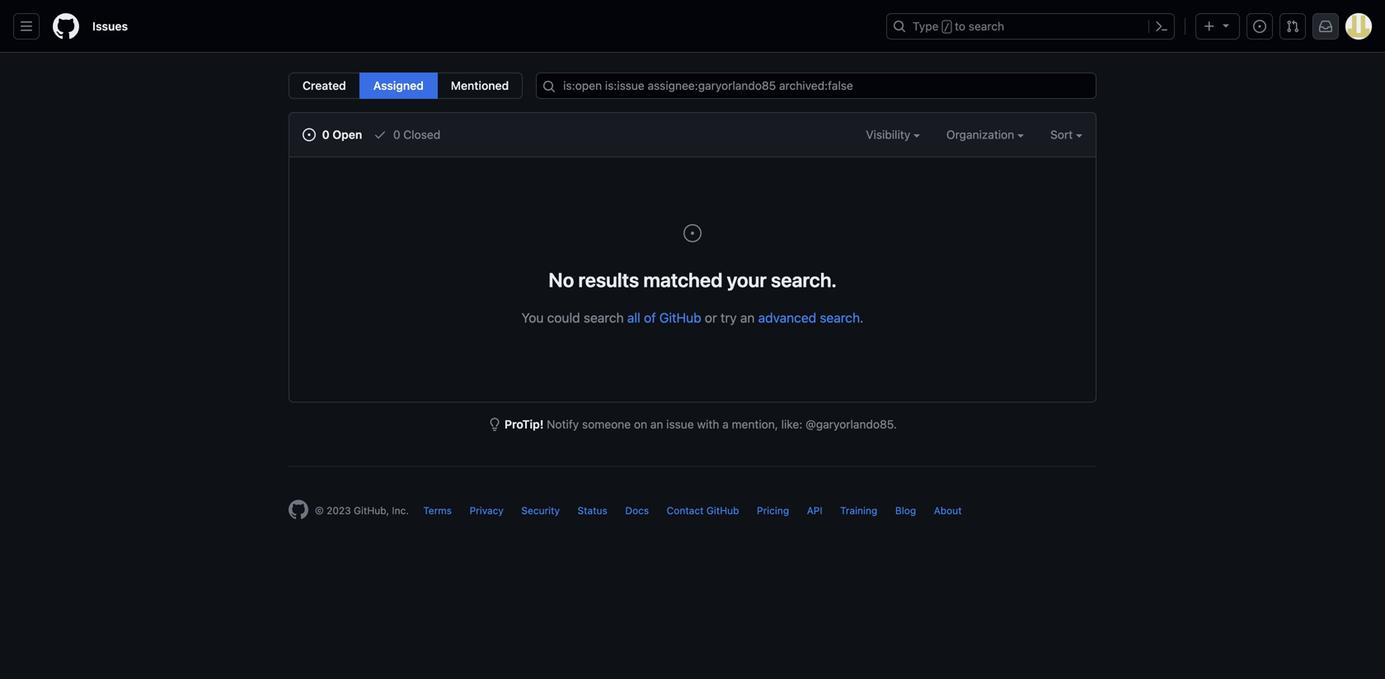 Task type: vqa. For each thing, say whether or not it's contained in the screenshot.
the Security link
yes



Task type: describe. For each thing, give the bounding box(es) containing it.
to
[[955, 19, 966, 33]]

/
[[944, 21, 950, 33]]

sort
[[1051, 128, 1073, 141]]

you could search all of github or try an advanced search .
[[522, 310, 864, 326]]

about link
[[934, 505, 962, 517]]

on
[[634, 418, 647, 431]]

advanced search link
[[758, 310, 860, 326]]

pricing link
[[757, 505, 789, 517]]

api link
[[807, 505, 823, 517]]

your
[[727, 268, 767, 291]]

created
[[303, 79, 346, 92]]

issues
[[92, 19, 128, 33]]

privacy
[[470, 505, 504, 517]]

0 vertical spatial an
[[740, 310, 755, 326]]

2 horizontal spatial search
[[969, 19, 1004, 33]]

you
[[522, 310, 544, 326]]

1 vertical spatial github
[[707, 505, 739, 517]]

protip! notify someone on an issue with a mention, like: @garyorlando85.
[[505, 418, 897, 431]]

2023
[[327, 505, 351, 517]]

organization button
[[947, 126, 1024, 143]]

0 for closed
[[393, 128, 400, 141]]

check image
[[374, 128, 387, 141]]

status
[[578, 505, 608, 517]]

blog link
[[895, 505, 916, 517]]

issues element
[[289, 73, 523, 99]]

mentioned link
[[437, 73, 523, 99]]

security
[[521, 505, 560, 517]]

matched
[[643, 268, 723, 291]]

issue opened image
[[683, 223, 703, 243]]

type / to search
[[913, 19, 1004, 33]]

mention,
[[732, 418, 778, 431]]

© 2023 github, inc.
[[315, 505, 409, 517]]

docs
[[625, 505, 649, 517]]

0 for open
[[322, 128, 330, 141]]

all of github link
[[627, 310, 701, 326]]

advanced
[[758, 310, 816, 326]]

mentioned
[[451, 79, 509, 92]]

api
[[807, 505, 823, 517]]

visibility button
[[866, 126, 920, 143]]

notifications image
[[1319, 20, 1332, 33]]

command palette image
[[1155, 20, 1168, 33]]

of
[[644, 310, 656, 326]]

open
[[333, 128, 362, 141]]

0 horizontal spatial homepage image
[[53, 13, 79, 40]]

notify
[[547, 418, 579, 431]]

no
[[549, 268, 574, 291]]

terms link
[[423, 505, 452, 517]]

results
[[578, 268, 639, 291]]

terms
[[423, 505, 452, 517]]

blog
[[895, 505, 916, 517]]



Task type: locate. For each thing, give the bounding box(es) containing it.
contact github
[[667, 505, 739, 517]]

0 horizontal spatial an
[[650, 418, 663, 431]]

a
[[722, 418, 729, 431]]

search image
[[543, 80, 556, 93]]

0 closed link
[[374, 126, 440, 143]]

issue opened image left 0 open
[[303, 128, 316, 141]]

status link
[[578, 505, 608, 517]]

search down "search."
[[820, 310, 860, 326]]

Search all issues text field
[[536, 73, 1097, 99]]

try
[[721, 310, 737, 326]]

git pull request image
[[1286, 20, 1299, 33]]

@garyorlando85.
[[806, 418, 897, 431]]

visibility
[[866, 128, 914, 141]]

created link
[[289, 73, 360, 99]]

an right on
[[650, 418, 663, 431]]

an right try
[[740, 310, 755, 326]]

contact github link
[[667, 505, 739, 517]]

issue opened image inside 0 open link
[[303, 128, 316, 141]]

.
[[860, 310, 864, 326]]

0 horizontal spatial issue opened image
[[303, 128, 316, 141]]

Issues search field
[[536, 73, 1097, 99]]

issue
[[666, 418, 694, 431]]

homepage image left the ©
[[289, 500, 308, 520]]

1 horizontal spatial search
[[820, 310, 860, 326]]

organization
[[947, 128, 1018, 141]]

0 left "open"
[[322, 128, 330, 141]]

homepage image left "issues" on the left
[[53, 13, 79, 40]]

issue opened image left git pull request icon in the top of the page
[[1253, 20, 1267, 33]]

assigned
[[373, 79, 424, 92]]

2 0 from the left
[[393, 128, 400, 141]]

someone
[[582, 418, 631, 431]]

or
[[705, 310, 717, 326]]

1 vertical spatial an
[[650, 418, 663, 431]]

protip!
[[505, 418, 544, 431]]

0 right check image
[[393, 128, 400, 141]]

homepage image
[[53, 13, 79, 40], [289, 500, 308, 520]]

an
[[740, 310, 755, 326], [650, 418, 663, 431]]

0
[[322, 128, 330, 141], [393, 128, 400, 141]]

triangle down image
[[1220, 19, 1233, 32]]

security link
[[521, 505, 560, 517]]

about
[[934, 505, 962, 517]]

training
[[840, 505, 878, 517]]

github right of
[[659, 310, 701, 326]]

training link
[[840, 505, 878, 517]]

0 vertical spatial homepage image
[[53, 13, 79, 40]]

like:
[[781, 418, 803, 431]]

1 vertical spatial issue opened image
[[303, 128, 316, 141]]

0 open link
[[303, 126, 362, 143]]

github,
[[354, 505, 389, 517]]

with
[[697, 418, 719, 431]]

0 horizontal spatial 0
[[322, 128, 330, 141]]

plus image
[[1203, 20, 1216, 33]]

sort button
[[1051, 126, 1083, 143]]

inc.
[[392, 505, 409, 517]]

0 horizontal spatial github
[[659, 310, 701, 326]]

0 vertical spatial issue opened image
[[1253, 20, 1267, 33]]

0 horizontal spatial search
[[584, 310, 624, 326]]

1 horizontal spatial 0
[[393, 128, 400, 141]]

no results matched your search.
[[549, 268, 837, 291]]

search right to
[[969, 19, 1004, 33]]

type
[[913, 19, 939, 33]]

assigned link
[[359, 73, 438, 99]]

1 horizontal spatial github
[[707, 505, 739, 517]]

0 closed
[[390, 128, 440, 141]]

1 horizontal spatial issue opened image
[[1253, 20, 1267, 33]]

1 0 from the left
[[322, 128, 330, 141]]

1 vertical spatial homepage image
[[289, 500, 308, 520]]

github
[[659, 310, 701, 326], [707, 505, 739, 517]]

pricing
[[757, 505, 789, 517]]

could
[[547, 310, 580, 326]]

search
[[969, 19, 1004, 33], [584, 310, 624, 326], [820, 310, 860, 326]]

contact
[[667, 505, 704, 517]]

1 horizontal spatial an
[[740, 310, 755, 326]]

©
[[315, 505, 324, 517]]

closed
[[404, 128, 440, 141]]

0 open
[[319, 128, 362, 141]]

1 horizontal spatial homepage image
[[289, 500, 308, 520]]

light bulb image
[[488, 418, 501, 431]]

all
[[627, 310, 640, 326]]

docs link
[[625, 505, 649, 517]]

0 vertical spatial github
[[659, 310, 701, 326]]

search left all
[[584, 310, 624, 326]]

privacy link
[[470, 505, 504, 517]]

issue opened image
[[1253, 20, 1267, 33], [303, 128, 316, 141]]

search.
[[771, 268, 837, 291]]

github right the "contact"
[[707, 505, 739, 517]]



